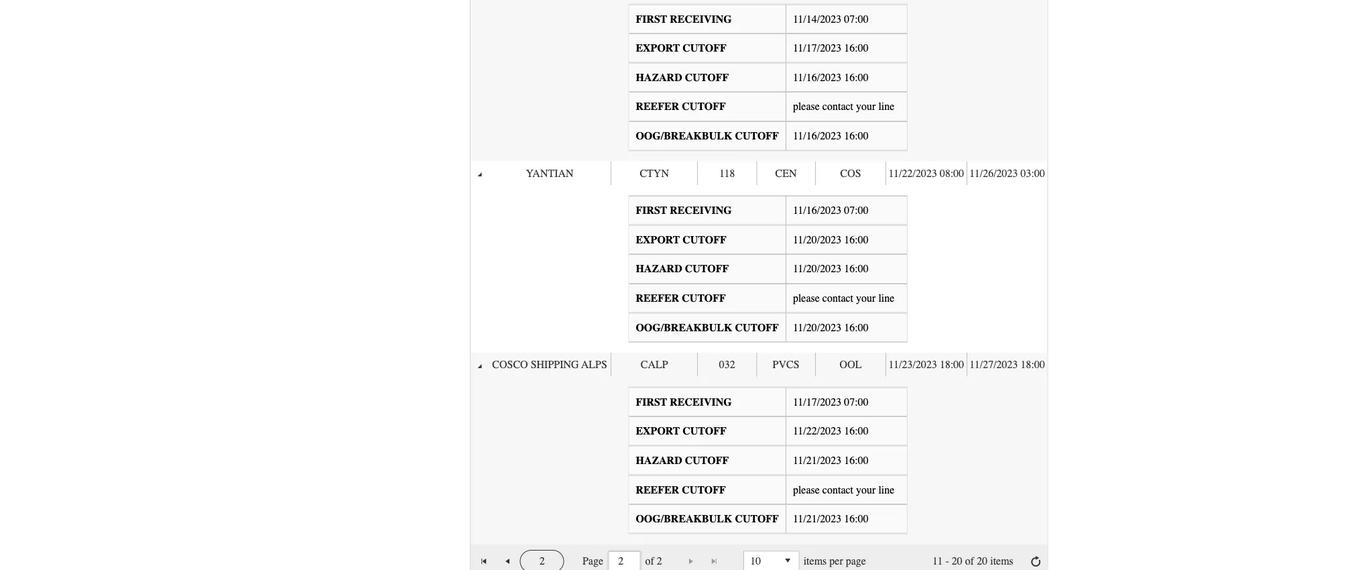 Task type: describe. For each thing, give the bounding box(es) containing it.
receiving for 11/16/2023 07:00
[[670, 204, 732, 217]]

1 2 from the left
[[540, 555, 545, 567]]

11/16/2023 07:00
[[793, 204, 869, 217]]

10
[[751, 555, 761, 567]]

11/20/2023 for oog/breakbulk cutoff
[[793, 321, 842, 334]]

your for 11/20/2023 16:00
[[857, 292, 876, 304]]

11 - 20 of 20 items
[[933, 555, 1014, 567]]

oog/breakbulk cutoff for 11/16/2023 16:00
[[636, 130, 779, 142]]

118
[[720, 167, 735, 179]]

11/20/2023 16:00 for oog/breakbulk cutoff
[[793, 321, 869, 334]]

08:00
[[940, 167, 965, 179]]

reefer for 11/21/2023 16:00
[[636, 483, 680, 496]]

11/16/2023 16:00 for oog/breakbulk cutoff
[[793, 130, 869, 142]]

per
[[830, 555, 844, 567]]

reefer cutoff for 11/16/2023 16:00
[[636, 100, 726, 113]]

8 16:00 from the top
[[845, 454, 869, 467]]

11/26/2023
[[970, 167, 1019, 179]]

6 16:00 from the top
[[845, 321, 869, 334]]

1 items from the left
[[804, 555, 827, 567]]

please for 11/21/2023
[[793, 483, 820, 496]]

1 16:00 from the top
[[845, 42, 869, 54]]

first receiving for 11/17/2023 07:00
[[636, 396, 732, 408]]

your for 11/21/2023 16:00
[[857, 483, 876, 496]]

11/22/2023 for 11/22/2023 08:00 11/26/2023 03:00
[[889, 167, 938, 179]]

11/22/2023 for 11/22/2023 16:00
[[793, 425, 842, 437]]

11/27/2023
[[970, 358, 1019, 371]]

ctyn cell
[[611, 161, 698, 185]]

ool cell
[[816, 353, 886, 377]]

go to the previous page image
[[502, 556, 513, 567]]

cen
[[776, 167, 797, 179]]

please contact your line for 11/20/2023
[[793, 292, 895, 304]]

row containing cosco shipping alps
[[471, 353, 1048, 377]]

11/21/2023 for hazard cutoff
[[793, 454, 842, 467]]

contact for 11/21/2023
[[823, 483, 854, 496]]

11
[[933, 555, 943, 567]]

export for 11/17/2023 16:00
[[636, 42, 680, 54]]

11/26/2023 03:00 cell
[[967, 161, 1048, 185]]

11/23/2023 18:00 11/27/2023 18:00
[[889, 358, 1046, 371]]

contact for 11/20/2023
[[823, 292, 854, 304]]

hazard cutoff for 11/16/2023 16:00
[[636, 71, 729, 84]]

line for 11/21/2023 16:00
[[879, 483, 895, 496]]

1 of from the left
[[646, 555, 654, 567]]

hazard cutoff for 11/20/2023 16:00
[[636, 263, 729, 275]]

03:00
[[1021, 167, 1046, 179]]

line for 11/20/2023 16:00
[[879, 292, 895, 304]]

2 items from the left
[[991, 555, 1014, 567]]

2 field
[[609, 551, 641, 570]]

please contact your line for 11/16/2023
[[793, 100, 895, 113]]

oog/breakbulk cutoff for 11/21/2023 16:00
[[636, 513, 779, 525]]

11/16/2023 for oog/breakbulk cutoff
[[793, 130, 842, 142]]

cosco shipping alps
[[493, 358, 608, 371]]

go to the first page image
[[479, 556, 490, 567]]

refresh image
[[1031, 556, 1042, 567]]

2 18:00 from the left
[[1021, 358, 1046, 371]]

07:00 for 11/17/2023 07:00
[[845, 396, 869, 408]]

3 16:00 from the top
[[845, 130, 869, 142]]

ool
[[840, 358, 862, 371]]

11/17/2023 07:00
[[793, 396, 869, 408]]

11/23/2023 18:00 cell
[[886, 353, 967, 377]]

oog/breakbulk for 11/16/2023 16:00
[[636, 130, 733, 142]]

export cutoff for 11/22/2023 16:00
[[636, 425, 727, 437]]

hazard cutoff for 11/21/2023 16:00
[[636, 454, 729, 467]]

11/17/2023 16:00
[[793, 42, 869, 54]]

first for 11/14/2023 07:00
[[636, 13, 668, 25]]

2 20 from the left
[[977, 555, 988, 567]]

1 20 from the left
[[952, 555, 963, 567]]

11/22/2023 08:00 cell
[[886, 161, 967, 185]]

line for 11/16/2023 16:00
[[879, 100, 895, 113]]

11/21/2023 16:00 for hazard cutoff
[[793, 454, 869, 467]]



Task type: locate. For each thing, give the bounding box(es) containing it.
0 horizontal spatial 2
[[540, 555, 545, 567]]

reefer
[[636, 100, 680, 113], [636, 292, 680, 304], [636, 483, 680, 496]]

2 vertical spatial contact
[[823, 483, 854, 496]]

shipping
[[531, 358, 579, 371]]

pvcs
[[773, 358, 800, 371]]

export for 11/20/2023 16:00
[[636, 233, 680, 246]]

1 horizontal spatial 18:00
[[1021, 358, 1046, 371]]

0 vertical spatial 11/20/2023 16:00
[[793, 233, 869, 246]]

0 vertical spatial contact
[[823, 100, 854, 113]]

please contact your line for 11/21/2023
[[793, 483, 895, 496]]

1 vertical spatial reefer cutoff
[[636, 292, 726, 304]]

1 your from the top
[[857, 100, 876, 113]]

2 vertical spatial first
[[636, 396, 668, 408]]

please contact your line up ool cell on the right of the page
[[793, 292, 895, 304]]

2 line from the top
[[879, 292, 895, 304]]

oog/breakbulk cutoff up 10
[[636, 513, 779, 525]]

oog/breakbulk up ctyn at left top
[[636, 130, 733, 142]]

18:00 right 11/23/2023
[[940, 358, 965, 371]]

11/22/2023 down 11/17/2023 07:00
[[793, 425, 842, 437]]

1 11/21/2023 from the top
[[793, 454, 842, 467]]

oog/breakbulk cutoff
[[636, 130, 779, 142], [636, 321, 779, 334], [636, 513, 779, 525]]

2 please contact your line from the top
[[793, 292, 895, 304]]

0 vertical spatial 11/22/2023
[[889, 167, 938, 179]]

hazard cutoff
[[636, 71, 729, 84], [636, 263, 729, 275], [636, 454, 729, 467]]

3 receiving from the top
[[670, 396, 732, 408]]

first
[[636, 13, 668, 25], [636, 204, 668, 217], [636, 396, 668, 408]]

2 hazard cutoff from the top
[[636, 263, 729, 275]]

2 export from the top
[[636, 233, 680, 246]]

2 vertical spatial hazard cutoff
[[636, 454, 729, 467]]

oog/breakbulk cutoff up 118 cell
[[636, 130, 779, 142]]

items left per
[[804, 555, 827, 567]]

11/21/2023 16:00 up items per page on the bottom right
[[793, 513, 869, 525]]

20
[[952, 555, 963, 567], [977, 555, 988, 567]]

cos
[[841, 167, 862, 179]]

yantian
[[526, 167, 574, 179]]

oog/breakbulk for 11/21/2023 16:00
[[636, 513, 733, 525]]

1 reefer cutoff from the top
[[636, 100, 726, 113]]

0 vertical spatial please
[[793, 100, 820, 113]]

0 vertical spatial export
[[636, 42, 680, 54]]

reefer for 11/16/2023 16:00
[[636, 100, 680, 113]]

1 vertical spatial export
[[636, 233, 680, 246]]

row containing yantian
[[471, 161, 1048, 185]]

0 vertical spatial first
[[636, 13, 668, 25]]

1 11/17/2023 from the top
[[793, 42, 842, 54]]

receiving for 11/17/2023 07:00
[[670, 396, 732, 408]]

0 vertical spatial hazard cutoff
[[636, 71, 729, 84]]

11/20/2023 for export cutoff
[[793, 233, 842, 246]]

1 vertical spatial first
[[636, 204, 668, 217]]

11/20/2023
[[793, 233, 842, 246], [793, 263, 842, 275], [793, 321, 842, 334]]

07:00 down cos
[[845, 204, 869, 217]]

11/16/2023 for hazard cutoff
[[793, 71, 842, 84]]

1 horizontal spatial items
[[991, 555, 1014, 567]]

0 vertical spatial 11/16/2023 16:00
[[793, 71, 869, 84]]

3 line from the top
[[879, 483, 895, 496]]

yantian cell
[[489, 161, 611, 185]]

07:00 up 11/17/2023 16:00
[[845, 13, 869, 25]]

row group
[[471, 0, 1048, 544]]

-
[[946, 555, 950, 567]]

please contact your line
[[793, 100, 895, 113], [793, 292, 895, 304], [793, 483, 895, 496]]

1 first from the top
[[636, 13, 668, 25]]

first for 11/17/2023 07:00
[[636, 396, 668, 408]]

2 vertical spatial receiving
[[670, 396, 732, 408]]

oog/breakbulk for 11/20/2023 16:00
[[636, 321, 733, 334]]

11/21/2023 16:00
[[793, 454, 869, 467], [793, 513, 869, 525]]

0 vertical spatial your
[[857, 100, 876, 113]]

1 horizontal spatial 11/22/2023
[[889, 167, 938, 179]]

1 vertical spatial reefer
[[636, 292, 680, 304]]

cen cell
[[757, 161, 816, 185]]

1 11/16/2023 16:00 from the top
[[793, 71, 869, 84]]

cosco
[[493, 358, 528, 371]]

2 first receiving from the top
[[636, 204, 732, 217]]

3 07:00 from the top
[[845, 396, 869, 408]]

2 11/21/2023 16:00 from the top
[[793, 513, 869, 525]]

please
[[793, 100, 820, 113], [793, 292, 820, 304], [793, 483, 820, 496]]

3 reefer cutoff from the top
[[636, 483, 726, 496]]

row
[[471, 161, 1048, 185], [471, 353, 1048, 377]]

2 vertical spatial first receiving
[[636, 396, 732, 408]]

11/22/2023 left 08:00
[[889, 167, 938, 179]]

oog/breakbulk cutoff up the 032 cell
[[636, 321, 779, 334]]

receiving
[[670, 13, 732, 25], [670, 204, 732, 217], [670, 396, 732, 408]]

11/21/2023 16:00 down 11/22/2023 16:00
[[793, 454, 869, 467]]

of right -
[[966, 555, 975, 567]]

1 vertical spatial hazard cutoff
[[636, 263, 729, 275]]

11/17/2023 up 11/22/2023 16:00
[[793, 396, 842, 408]]

1 line from the top
[[879, 100, 895, 113]]

your for 11/16/2023 16:00
[[857, 100, 876, 113]]

1 first receiving from the top
[[636, 13, 732, 25]]

export cutoff
[[636, 42, 727, 54], [636, 233, 727, 246], [636, 425, 727, 437]]

3 please contact your line from the top
[[793, 483, 895, 496]]

3 first from the top
[[636, 396, 668, 408]]

0 vertical spatial reefer
[[636, 100, 680, 113]]

11/17/2023 for 11/17/2023 16:00
[[793, 42, 842, 54]]

2 vertical spatial oog/breakbulk cutoff
[[636, 513, 779, 525]]

3 11/20/2023 16:00 from the top
[[793, 321, 869, 334]]

items left refresh icon at the bottom right of the page
[[991, 555, 1014, 567]]

11/20/2023 16:00 for export cutoff
[[793, 233, 869, 246]]

2 vertical spatial export cutoff
[[636, 425, 727, 437]]

0 vertical spatial 11/17/2023
[[793, 42, 842, 54]]

2 hazard from the top
[[636, 263, 683, 275]]

07:00 down ool
[[845, 396, 869, 408]]

hazard for 11/20/2023 16:00
[[636, 263, 683, 275]]

2 11/20/2023 from the top
[[793, 263, 842, 275]]

3 export from the top
[[636, 425, 680, 437]]

reefer cutoff for 11/21/2023 16:00
[[636, 483, 726, 496]]

export cutoff for 11/20/2023 16:00
[[636, 233, 727, 246]]

1 vertical spatial your
[[857, 292, 876, 304]]

0 horizontal spatial 11/22/2023
[[793, 425, 842, 437]]

1 export cutoff from the top
[[636, 42, 727, 54]]

2 vertical spatial export
[[636, 425, 680, 437]]

1 reefer from the top
[[636, 100, 680, 113]]

2 reefer cutoff from the top
[[636, 292, 726, 304]]

1 horizontal spatial 20
[[977, 555, 988, 567]]

3 hazard cutoff from the top
[[636, 454, 729, 467]]

2 vertical spatial please contact your line
[[793, 483, 895, 496]]

page
[[846, 555, 867, 567]]

2 please from the top
[[793, 292, 820, 304]]

2 vertical spatial your
[[857, 483, 876, 496]]

cosco shipping alps cell
[[489, 353, 611, 377]]

2 vertical spatial please
[[793, 483, 820, 496]]

11/21/2023 for oog/breakbulk cutoff
[[793, 513, 842, 525]]

first receiving for 11/16/2023 07:00
[[636, 204, 732, 217]]

11/17/2023 down 11/14/2023
[[793, 42, 842, 54]]

18:00 right 11/27/2023
[[1021, 358, 1046, 371]]

11/16/2023 down cen
[[793, 204, 842, 217]]

1 hazard cutoff from the top
[[636, 71, 729, 84]]

1 please contact your line from the top
[[793, 100, 895, 113]]

1 vertical spatial first receiving
[[636, 204, 732, 217]]

3 reefer from the top
[[636, 483, 680, 496]]

2 vertical spatial 07:00
[[845, 396, 869, 408]]

1 vertical spatial 11/16/2023 16:00
[[793, 130, 869, 142]]

1 vertical spatial 11/20/2023
[[793, 263, 842, 275]]

hazard for 11/21/2023 16:00
[[636, 454, 683, 467]]

0 horizontal spatial of
[[646, 555, 654, 567]]

contact
[[823, 100, 854, 113], [823, 292, 854, 304], [823, 483, 854, 496]]

07:00 for 11/14/2023 07:00
[[845, 13, 869, 25]]

1 vertical spatial receiving
[[670, 204, 732, 217]]

2 11/20/2023 16:00 from the top
[[793, 263, 869, 275]]

please contact your line down 11/22/2023 16:00
[[793, 483, 895, 496]]

11/14/2023 07:00
[[793, 13, 869, 25]]

07:00
[[845, 13, 869, 25], [845, 204, 869, 217], [845, 396, 869, 408]]

1 vertical spatial 11/20/2023 16:00
[[793, 263, 869, 275]]

2 vertical spatial reefer
[[636, 483, 680, 496]]

2 oog/breakbulk cutoff from the top
[[636, 321, 779, 334]]

032
[[719, 358, 736, 371]]

16:00
[[845, 42, 869, 54], [845, 71, 869, 84], [845, 130, 869, 142], [845, 233, 869, 246], [845, 263, 869, 275], [845, 321, 869, 334], [845, 425, 869, 437], [845, 454, 869, 467], [845, 513, 869, 525]]

line
[[879, 100, 895, 113], [879, 292, 895, 304], [879, 483, 895, 496]]

1 vertical spatial 11/21/2023
[[793, 513, 842, 525]]

3 export cutoff from the top
[[636, 425, 727, 437]]

0 vertical spatial receiving
[[670, 13, 732, 25]]

0 horizontal spatial 20
[[952, 555, 963, 567]]

0 vertical spatial 11/16/2023
[[793, 71, 842, 84]]

tree grid containing first receiving
[[471, 0, 1048, 544]]

1 row from the top
[[471, 161, 1048, 185]]

of
[[646, 555, 654, 567], [966, 555, 975, 567]]

11/16/2023 down 11/17/2023 16:00
[[793, 71, 842, 84]]

4 16:00 from the top
[[845, 233, 869, 246]]

0 vertical spatial first receiving
[[636, 13, 732, 25]]

18:00
[[940, 358, 965, 371], [1021, 358, 1046, 371]]

1 vertical spatial export cutoff
[[636, 233, 727, 246]]

2 vertical spatial oog/breakbulk
[[636, 513, 733, 525]]

11/16/2023
[[793, 71, 842, 84], [793, 130, 842, 142], [793, 204, 842, 217]]

2 of from the left
[[966, 555, 975, 567]]

11/22/2023
[[889, 167, 938, 179], [793, 425, 842, 437]]

1 vertical spatial please
[[793, 292, 820, 304]]

11/16/2023 16:00 down 11/17/2023 16:00
[[793, 71, 869, 84]]

contact for 11/16/2023
[[823, 100, 854, 113]]

1 vertical spatial 11/17/2023
[[793, 396, 842, 408]]

11/20/2023 16:00
[[793, 233, 869, 246], [793, 263, 869, 275], [793, 321, 869, 334]]

1 11/20/2023 from the top
[[793, 233, 842, 246]]

0 vertical spatial 11/21/2023
[[793, 454, 842, 467]]

calp
[[641, 358, 668, 371]]

0 vertical spatial oog/breakbulk
[[636, 130, 733, 142]]

11/17/2023
[[793, 42, 842, 54], [793, 396, 842, 408]]

7 16:00 from the top
[[845, 425, 869, 437]]

1 oog/breakbulk from the top
[[636, 130, 733, 142]]

2 vertical spatial 11/20/2023
[[793, 321, 842, 334]]

please for 11/16/2023
[[793, 100, 820, 113]]

0 vertical spatial 07:00
[[845, 13, 869, 25]]

receiving for 11/14/2023 07:00
[[670, 13, 732, 25]]

your
[[857, 100, 876, 113], [857, 292, 876, 304], [857, 483, 876, 496]]

2 11/17/2023 from the top
[[793, 396, 842, 408]]

2 11/21/2023 from the top
[[793, 513, 842, 525]]

alps
[[582, 358, 608, 371]]

11/22/2023 08:00 11/26/2023 03:00
[[889, 167, 1046, 179]]

reefer for 11/20/2023 16:00
[[636, 292, 680, 304]]

of right 2 field at the left bottom of the page
[[646, 555, 654, 567]]

0 vertical spatial row
[[471, 161, 1048, 185]]

oog/breakbulk cutoff for 11/20/2023 16:00
[[636, 321, 779, 334]]

11/23/2023
[[889, 358, 938, 371]]

reefer cutoff
[[636, 100, 726, 113], [636, 292, 726, 304], [636, 483, 726, 496]]

0 vertical spatial 11/21/2023 16:00
[[793, 454, 869, 467]]

pvcs cell
[[757, 353, 816, 377]]

1 horizontal spatial of
[[966, 555, 975, 567]]

first receiving
[[636, 13, 732, 25], [636, 204, 732, 217], [636, 396, 732, 408]]

2 vertical spatial 11/20/2023 16:00
[[793, 321, 869, 334]]

1 11/20/2023 16:00 from the top
[[793, 233, 869, 246]]

1 vertical spatial 11/21/2023 16:00
[[793, 513, 869, 525]]

1 18:00 from the left
[[940, 358, 965, 371]]

1 vertical spatial 11/16/2023
[[793, 130, 842, 142]]

0 vertical spatial hazard
[[636, 71, 683, 84]]

11/20/2023 for hazard cutoff
[[793, 263, 842, 275]]

0 vertical spatial 11/20/2023
[[793, 233, 842, 246]]

1 vertical spatial line
[[879, 292, 895, 304]]

0 vertical spatial oog/breakbulk cutoff
[[636, 130, 779, 142]]

items per page
[[804, 555, 867, 567]]

2 contact from the top
[[823, 292, 854, 304]]

1 export from the top
[[636, 42, 680, 54]]

0 horizontal spatial items
[[804, 555, 827, 567]]

3 your from the top
[[857, 483, 876, 496]]

2 16:00 from the top
[[845, 71, 869, 84]]

3 hazard from the top
[[636, 454, 683, 467]]

3 oog/breakbulk cutoff from the top
[[636, 513, 779, 525]]

1 11/16/2023 from the top
[[793, 71, 842, 84]]

11/16/2023 for first receiving
[[793, 204, 842, 217]]

1 please from the top
[[793, 100, 820, 113]]

reefer cutoff for 11/20/2023 16:00
[[636, 292, 726, 304]]

0 vertical spatial please contact your line
[[793, 100, 895, 113]]

11/21/2023 down 11/22/2023 16:00
[[793, 454, 842, 467]]

1 receiving from the top
[[670, 13, 732, 25]]

2 export cutoff from the top
[[636, 233, 727, 246]]

please for 11/20/2023
[[793, 292, 820, 304]]

1 vertical spatial row
[[471, 353, 1048, 377]]

export
[[636, 42, 680, 54], [636, 233, 680, 246], [636, 425, 680, 437]]

11/16/2023 16:00
[[793, 71, 869, 84], [793, 130, 869, 142]]

cos cell
[[816, 161, 886, 185]]

row group containing first receiving
[[471, 0, 1048, 544]]

0 vertical spatial export cutoff
[[636, 42, 727, 54]]

11/21/2023
[[793, 454, 842, 467], [793, 513, 842, 525]]

3 please from the top
[[793, 483, 820, 496]]

2 row from the top
[[471, 353, 1048, 377]]

1 hazard from the top
[[636, 71, 683, 84]]

2 07:00 from the top
[[845, 204, 869, 217]]

2 11/16/2023 16:00 from the top
[[793, 130, 869, 142]]

11/21/2023 up items per page on the bottom right
[[793, 513, 842, 525]]

first for 11/16/2023 07:00
[[636, 204, 668, 217]]

2 right go to the previous page icon
[[540, 555, 545, 567]]

07:00 for 11/16/2023 07:00
[[845, 204, 869, 217]]

oog/breakbulk up calp
[[636, 321, 733, 334]]

11/17/2023 for 11/17/2023 07:00
[[793, 396, 842, 408]]

2 vertical spatial reefer cutoff
[[636, 483, 726, 496]]

118 cell
[[698, 161, 757, 185]]

2 first from the top
[[636, 204, 668, 217]]

3 11/16/2023 from the top
[[793, 204, 842, 217]]

11/20/2023 16:00 for hazard cutoff
[[793, 263, 869, 275]]

1 horizontal spatial 2
[[657, 555, 663, 567]]

11/21/2023 16:00 for oog/breakbulk cutoff
[[793, 513, 869, 525]]

hazard
[[636, 71, 683, 84], [636, 263, 683, 275], [636, 454, 683, 467]]

cutoff
[[683, 42, 727, 54], [685, 71, 729, 84], [682, 100, 726, 113], [735, 130, 779, 142], [683, 233, 727, 246], [685, 263, 729, 275], [682, 292, 726, 304], [735, 321, 779, 334], [683, 425, 727, 437], [685, 454, 729, 467], [682, 483, 726, 496], [735, 513, 779, 525]]

1 vertical spatial hazard
[[636, 263, 683, 275]]

2 receiving from the top
[[670, 204, 732, 217]]

oog/breakbulk up of 2
[[636, 513, 733, 525]]

3 first receiving from the top
[[636, 396, 732, 408]]

1 vertical spatial 07:00
[[845, 204, 869, 217]]

oog/breakbulk
[[636, 130, 733, 142], [636, 321, 733, 334], [636, 513, 733, 525]]

1 07:00 from the top
[[845, 13, 869, 25]]

1 11/21/2023 16:00 from the top
[[793, 454, 869, 467]]

5 16:00 from the top
[[845, 263, 869, 275]]

0 horizontal spatial 18:00
[[940, 358, 965, 371]]

11/14/2023
[[793, 13, 842, 25]]

11/22/2023 16:00
[[793, 425, 869, 437]]

2 11/16/2023 from the top
[[793, 130, 842, 142]]

1 vertical spatial 11/22/2023
[[793, 425, 842, 437]]

1 vertical spatial contact
[[823, 292, 854, 304]]

1 contact from the top
[[823, 100, 854, 113]]

3 oog/breakbulk from the top
[[636, 513, 733, 525]]

1 vertical spatial oog/breakbulk
[[636, 321, 733, 334]]

hazard for 11/16/2023 16:00
[[636, 71, 683, 84]]

calp cell
[[611, 353, 698, 377]]

2 right 2 field at the left bottom of the page
[[657, 555, 663, 567]]

first receiving for 11/14/2023 07:00
[[636, 13, 732, 25]]

2 oog/breakbulk from the top
[[636, 321, 733, 334]]

1 vertical spatial please contact your line
[[793, 292, 895, 304]]

3 contact from the top
[[823, 483, 854, 496]]

ctyn
[[640, 167, 669, 179]]

export for 11/22/2023 16:00
[[636, 425, 680, 437]]

please contact your line down 11/17/2023 16:00
[[793, 100, 895, 113]]

11/16/2023 up cen
[[793, 130, 842, 142]]

9 16:00 from the top
[[845, 513, 869, 525]]

tree grid
[[471, 0, 1048, 544]]

2 reefer from the top
[[636, 292, 680, 304]]

export cutoff for 11/17/2023 16:00
[[636, 42, 727, 54]]

1 oog/breakbulk cutoff from the top
[[636, 130, 779, 142]]

2 vertical spatial 11/16/2023
[[793, 204, 842, 217]]

11/16/2023 16:00 up cos cell
[[793, 130, 869, 142]]

2 2 from the left
[[657, 555, 663, 567]]

page
[[583, 555, 604, 567]]

0 vertical spatial reefer cutoff
[[636, 100, 726, 113]]

11/27/2023 18:00 cell
[[967, 353, 1048, 377]]

3 11/20/2023 from the top
[[793, 321, 842, 334]]

0 vertical spatial line
[[879, 100, 895, 113]]

1 vertical spatial oog/breakbulk cutoff
[[636, 321, 779, 334]]

2 vertical spatial line
[[879, 483, 895, 496]]

items
[[804, 555, 827, 567], [991, 555, 1014, 567]]

2
[[540, 555, 545, 567], [657, 555, 663, 567]]

11/16/2023 16:00 for hazard cutoff
[[793, 71, 869, 84]]

032 cell
[[698, 353, 757, 377]]

2 your from the top
[[857, 292, 876, 304]]

2 vertical spatial hazard
[[636, 454, 683, 467]]

of 2
[[646, 555, 663, 567]]



Task type: vqa. For each thing, say whether or not it's contained in the screenshot.
11/21/2023 16:00's your
yes



